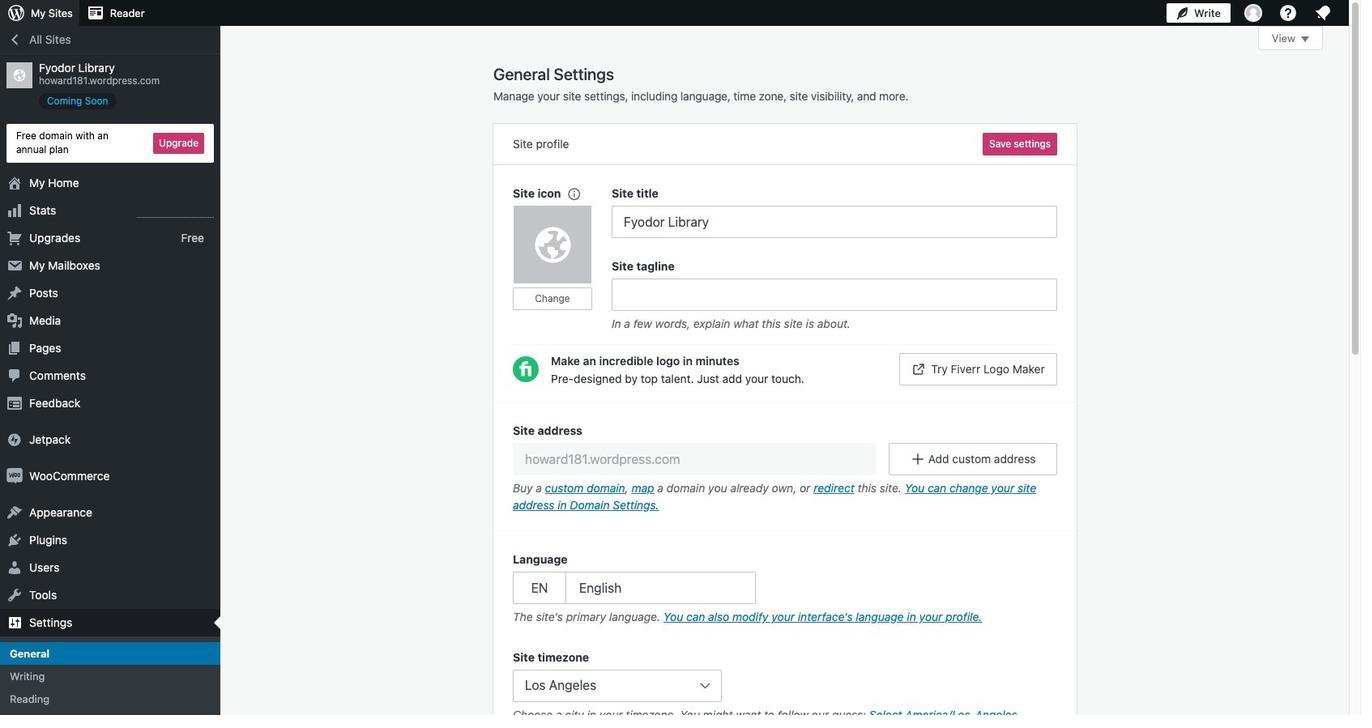 Task type: describe. For each thing, give the bounding box(es) containing it.
manage your notifications image
[[1314, 3, 1333, 23]]

more information image
[[566, 186, 581, 201]]

help image
[[1279, 3, 1299, 23]]

fiverr small logo image
[[513, 357, 539, 383]]



Task type: locate. For each thing, give the bounding box(es) containing it.
my profile image
[[1245, 4, 1263, 22]]

None text field
[[513, 443, 877, 476]]

closed image
[[1302, 36, 1310, 42]]

group
[[513, 185, 612, 336], [612, 185, 1058, 238], [612, 258, 1058, 336], [494, 402, 1077, 532], [513, 551, 1058, 630], [513, 649, 1058, 716]]

1 vertical spatial img image
[[6, 468, 23, 484]]

None text field
[[612, 206, 1058, 238], [612, 279, 1058, 311], [612, 206, 1058, 238], [612, 279, 1058, 311]]

highest hourly views 0 image
[[137, 207, 214, 218]]

1 img image from the top
[[6, 432, 23, 448]]

0 vertical spatial img image
[[6, 432, 23, 448]]

2 img image from the top
[[6, 468, 23, 484]]

img image
[[6, 432, 23, 448], [6, 468, 23, 484]]

main content
[[494, 26, 1324, 716]]



Task type: vqa. For each thing, say whether or not it's contained in the screenshot.
'Help' icon on the top right
yes



